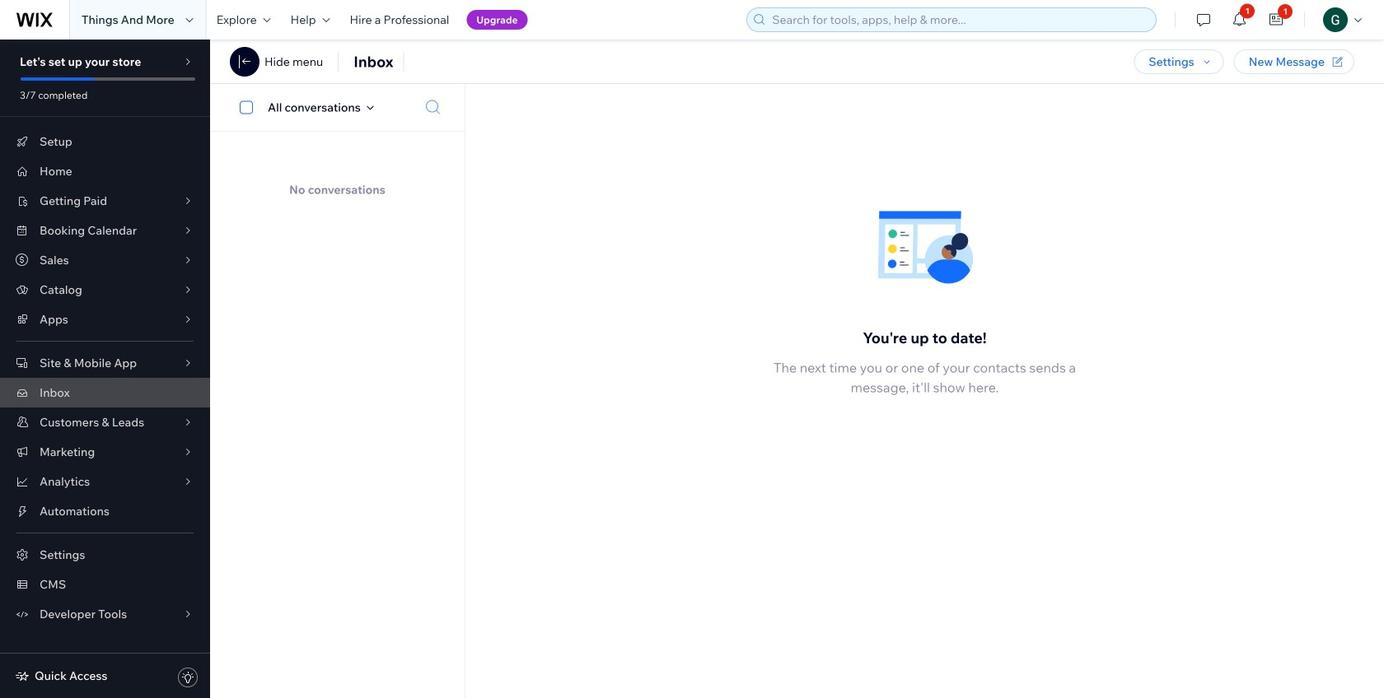 Task type: vqa. For each thing, say whether or not it's contained in the screenshot.
Grace period starts when payment fails Grace
no



Task type: locate. For each thing, give the bounding box(es) containing it.
sidebar element
[[0, 40, 210, 699]]

Search for tools, apps, help & more... field
[[767, 8, 1151, 31]]

None checkbox
[[231, 98, 268, 117]]



